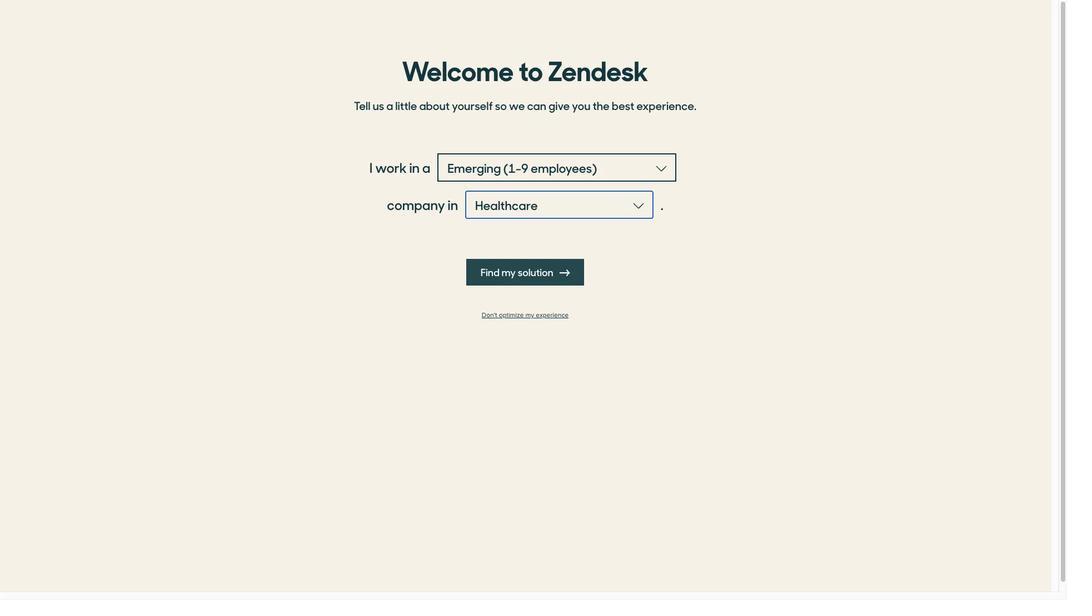Task type: describe. For each thing, give the bounding box(es) containing it.
experience.
[[637, 97, 697, 113]]

little
[[395, 97, 417, 113]]

optimize
[[499, 311, 524, 320]]

don't optimize my experience
[[482, 311, 569, 320]]

you
[[572, 97, 591, 113]]

tell
[[354, 97, 371, 113]]

1 vertical spatial a
[[422, 158, 431, 177]]

welcome
[[402, 49, 514, 88]]

0 vertical spatial in
[[409, 158, 420, 177]]

don't
[[482, 311, 497, 320]]

company in
[[387, 195, 458, 214]]

yourself
[[452, 97, 493, 113]]

solution
[[518, 265, 554, 279]]

my inside find     my solution button
[[502, 265, 516, 279]]

1 vertical spatial in
[[448, 195, 458, 214]]

so
[[495, 97, 507, 113]]

to
[[519, 49, 543, 88]]

the
[[593, 97, 610, 113]]

find
[[481, 265, 500, 279]]

work
[[375, 158, 407, 177]]

find     my solution button
[[466, 259, 584, 286]]

don't optimize my experience link
[[347, 311, 703, 320]]

us
[[373, 97, 384, 113]]

welcome to zendesk
[[402, 49, 649, 88]]

we
[[509, 97, 525, 113]]

find     my solution
[[481, 265, 556, 279]]



Task type: locate. For each thing, give the bounding box(es) containing it.
a
[[386, 97, 393, 113], [422, 158, 431, 177]]

i work in a
[[370, 158, 431, 177]]

0 horizontal spatial my
[[502, 265, 516, 279]]

in right company
[[448, 195, 458, 214]]

company
[[387, 195, 445, 214]]

1 horizontal spatial a
[[422, 158, 431, 177]]

my right 'find'
[[502, 265, 516, 279]]

1 horizontal spatial my
[[526, 311, 534, 320]]

give
[[549, 97, 570, 113]]

a right work
[[422, 158, 431, 177]]

my
[[502, 265, 516, 279], [526, 311, 534, 320]]

1 horizontal spatial in
[[448, 195, 458, 214]]

in
[[409, 158, 420, 177], [448, 195, 458, 214]]

in right work
[[409, 158, 420, 177]]

can
[[527, 97, 547, 113]]

zendesk
[[548, 49, 649, 88]]

best
[[612, 97, 634, 113]]

about
[[419, 97, 450, 113]]

0 vertical spatial a
[[386, 97, 393, 113]]

a right us
[[386, 97, 393, 113]]

i
[[370, 158, 373, 177]]

0 horizontal spatial in
[[409, 158, 420, 177]]

my right optimize
[[526, 311, 534, 320]]

0 horizontal spatial a
[[386, 97, 393, 113]]

.
[[661, 195, 664, 214]]

0 vertical spatial my
[[502, 265, 516, 279]]

arrow right image
[[560, 268, 570, 278]]

tell us a little about yourself so we can give you the best experience.
[[354, 97, 697, 113]]

experience
[[536, 311, 569, 320]]

1 vertical spatial my
[[526, 311, 534, 320]]



Task type: vqa. For each thing, say whether or not it's contained in the screenshot.
the rightmost "in"
yes



